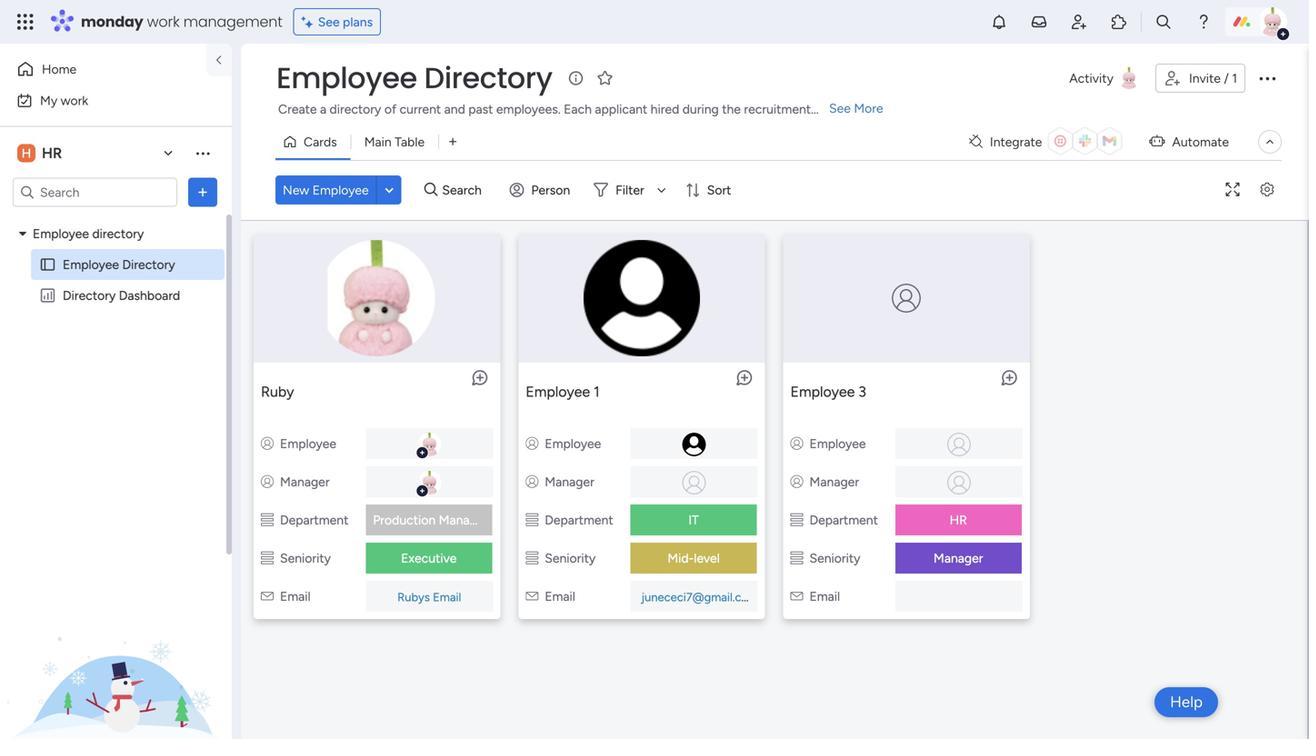 Task type: vqa. For each thing, say whether or not it's contained in the screenshot.
app logo
no



Task type: locate. For each thing, give the bounding box(es) containing it.
1 horizontal spatial v2 status outline image
[[526, 512, 539, 528]]

dapulse person column image down ruby
[[261, 474, 274, 490]]

1 horizontal spatial see
[[829, 100, 851, 116]]

see inside 'see plans' button
[[318, 14, 340, 30]]

see more
[[829, 100, 884, 116]]

see inside see more link
[[829, 100, 851, 116]]

directory up the past
[[424, 58, 553, 98]]

1 v2 email column image from the left
[[261, 589, 274, 604]]

employee directory up directory dashboard
[[63, 257, 175, 272]]

see plans button
[[293, 8, 381, 35]]

and
[[444, 101, 465, 117]]

3
[[859, 383, 867, 401]]

1 vertical spatial directory
[[92, 226, 144, 241]]

see for see plans
[[318, 14, 340, 30]]

dapulse integrations image
[[969, 135, 983, 149]]

Search field
[[438, 177, 492, 203]]

email for employee 1
[[545, 589, 575, 604]]

0 horizontal spatial hr
[[42, 145, 62, 162]]

1 horizontal spatial v2 email column image
[[791, 589, 803, 604]]

1
[[1232, 70, 1238, 86], [594, 383, 600, 401]]

automatically
[[886, 101, 963, 117]]

person
[[531, 182, 570, 198]]

directory dashboard
[[63, 288, 180, 303]]

0 horizontal spatial employee directory
[[63, 257, 175, 272]]

card cover image image for employee 1
[[531, 240, 753, 356]]

2 vertical spatial directory
[[63, 288, 116, 303]]

new
[[283, 182, 309, 198]]

department for employee 3
[[810, 512, 878, 528]]

row group
[[245, 225, 1304, 632]]

department
[[280, 512, 349, 528], [545, 512, 613, 528], [810, 512, 878, 528]]

this
[[1041, 101, 1061, 117]]

0 horizontal spatial see
[[318, 14, 340, 30]]

dapulse person column image
[[791, 436, 803, 451], [261, 474, 274, 490]]

1 v2 status outline image from the left
[[261, 512, 274, 528]]

the right using
[[1134, 101, 1153, 117]]

0 horizontal spatial v2 status outline image
[[261, 512, 274, 528]]

1 horizontal spatial card cover image image
[[531, 240, 753, 356]]

manager
[[280, 474, 330, 490], [545, 474, 595, 490], [810, 474, 859, 490], [934, 551, 983, 566]]

current
[[400, 101, 441, 117]]

my
[[40, 93, 57, 108]]

angle down image
[[385, 183, 394, 197]]

manager for employee 1
[[545, 474, 595, 490]]

workspace selection element
[[17, 142, 65, 164]]

1 vertical spatial employee directory
[[63, 257, 175, 272]]

1 vertical spatial 1
[[594, 383, 600, 401]]

1 vertical spatial dapulse person column image
[[261, 474, 274, 490]]

center.
[[1225, 101, 1265, 117]]

0 horizontal spatial work
[[61, 93, 88, 108]]

options image
[[194, 183, 212, 201]]

a
[[320, 101, 327, 117]]

0 vertical spatial directory
[[330, 101, 381, 117]]

v2 email column image for employee 3
[[791, 589, 803, 604]]

0 horizontal spatial dapulse person column image
[[261, 474, 274, 490]]

2 horizontal spatial seniority
[[810, 551, 861, 566]]

1 horizontal spatial hr
[[950, 512, 967, 528]]

notifications image
[[990, 13, 1008, 31]]

employee directory
[[276, 58, 553, 98], [63, 257, 175, 272]]

option
[[0, 217, 232, 221]]

0 vertical spatial employee directory
[[276, 58, 553, 98]]

3 seniority from the left
[[810, 551, 861, 566]]

the
[[722, 101, 741, 117], [1134, 101, 1153, 117]]

junececi7@gmail.com
[[642, 590, 759, 605]]

filter
[[616, 182, 644, 198]]

activity button
[[1062, 64, 1148, 93]]

0 vertical spatial see
[[318, 14, 340, 30]]

2 horizontal spatial directory
[[424, 58, 553, 98]]

0 horizontal spatial directory
[[92, 226, 144, 241]]

list box containing employee directory
[[0, 215, 232, 557]]

directory
[[424, 58, 553, 98], [122, 257, 175, 272], [63, 288, 116, 303]]

2 department from the left
[[545, 512, 613, 528]]

v2 status outline image
[[791, 512, 803, 528], [261, 551, 274, 566], [526, 551, 539, 566], [791, 551, 803, 566]]

invite / 1
[[1189, 70, 1238, 86]]

v2 status outline image
[[261, 512, 274, 528], [526, 512, 539, 528]]

seniority for ruby
[[280, 551, 331, 566]]

directory
[[330, 101, 381, 117], [92, 226, 144, 241]]

production
[[373, 512, 436, 528]]

using
[[1101, 101, 1131, 117]]

1 horizontal spatial department
[[545, 512, 613, 528]]

0 horizontal spatial directory
[[63, 288, 116, 303]]

directory inside list box
[[92, 226, 144, 241]]

1 horizontal spatial dapulse person column image
[[791, 436, 803, 451]]

apps image
[[1110, 13, 1129, 31]]

work
[[147, 11, 180, 32], [61, 93, 88, 108]]

2 the from the left
[[1134, 101, 1153, 117]]

process
[[814, 101, 859, 117]]

create a directory of current and past employees. each applicant hired during the recruitment process can automatically be moved to this board using the automation center.
[[278, 101, 1265, 117]]

1 horizontal spatial work
[[147, 11, 180, 32]]

0 vertical spatial hr
[[42, 145, 62, 162]]

hr
[[42, 145, 62, 162], [950, 512, 967, 528]]

1 vertical spatial work
[[61, 93, 88, 108]]

manager for ruby
[[280, 474, 330, 490]]

the right during
[[722, 101, 741, 117]]

0 vertical spatial dapulse person column image
[[791, 436, 803, 451]]

1 vertical spatial see
[[829, 100, 851, 116]]

0 horizontal spatial v2 email column image
[[261, 589, 274, 604]]

directory right a
[[330, 101, 381, 117]]

collapse board header image
[[1263, 135, 1278, 149]]

dapulse person column image
[[261, 436, 274, 451], [526, 436, 539, 451], [526, 474, 539, 490], [791, 474, 803, 490]]

v2 email column image
[[261, 589, 274, 604], [791, 589, 803, 604]]

sort
[[707, 182, 732, 198]]

row group containing ruby
[[245, 225, 1304, 632]]

level
[[694, 551, 720, 566]]

board
[[1065, 101, 1098, 117]]

1 vertical spatial directory
[[122, 257, 175, 272]]

3 department from the left
[[810, 512, 878, 528]]

invite members image
[[1070, 13, 1088, 31]]

1 horizontal spatial the
[[1134, 101, 1153, 117]]

0 vertical spatial work
[[147, 11, 180, 32]]

activity
[[1070, 70, 1114, 86]]

inbox image
[[1030, 13, 1048, 31]]

work right monday
[[147, 11, 180, 32]]

automation
[[1156, 101, 1222, 117]]

new employee
[[283, 182, 369, 198]]

applicant
[[595, 101, 648, 117]]

employees.
[[496, 101, 561, 117]]

filter button
[[587, 176, 673, 205]]

2 horizontal spatial card cover image image
[[892, 284, 921, 313]]

0 horizontal spatial 1
[[594, 383, 600, 401]]

lottie animation image
[[0, 556, 232, 739]]

1 department from the left
[[280, 512, 349, 528]]

see
[[318, 14, 340, 30], [829, 100, 851, 116]]

1 horizontal spatial 1
[[1232, 70, 1238, 86]]

mid-
[[668, 551, 694, 566]]

directory down search in workspace field
[[92, 226, 144, 241]]

1 inside row group
[[594, 383, 600, 401]]

directory up dashboard
[[122, 257, 175, 272]]

it
[[689, 512, 699, 528]]

email
[[280, 589, 311, 604], [545, 589, 575, 604], [810, 589, 840, 604], [433, 590, 461, 605]]

2 v2 status outline image from the left
[[526, 512, 539, 528]]

email for ruby
[[280, 589, 311, 604]]

0 horizontal spatial card cover image image
[[266, 240, 488, 356]]

add to favorites image
[[596, 69, 614, 87]]

1 seniority from the left
[[280, 551, 331, 566]]

list box
[[0, 215, 232, 557]]

work inside button
[[61, 93, 88, 108]]

see left more
[[829, 100, 851, 116]]

see left plans
[[318, 14, 340, 30]]

0 vertical spatial 1
[[1232, 70, 1238, 86]]

dapulse person column image down employee 3
[[791, 436, 803, 451]]

recruitment
[[744, 101, 811, 117]]

each
[[564, 101, 592, 117]]

1 horizontal spatial employee directory
[[276, 58, 553, 98]]

2 horizontal spatial department
[[810, 512, 878, 528]]

see more link
[[828, 99, 885, 117]]

work right my
[[61, 93, 88, 108]]

home button
[[11, 55, 196, 84]]

seniority
[[280, 551, 331, 566], [545, 551, 596, 566], [810, 551, 861, 566]]

my work
[[40, 93, 88, 108]]

Search in workspace field
[[38, 182, 152, 203]]

2 v2 email column image from the left
[[791, 589, 803, 604]]

employee
[[276, 58, 417, 98], [313, 182, 369, 198], [33, 226, 89, 241], [63, 257, 119, 272], [526, 383, 590, 401], [791, 383, 855, 401], [280, 436, 336, 451], [545, 436, 601, 451], [810, 436, 866, 451]]

1 horizontal spatial seniority
[[545, 551, 596, 566]]

dashboard
[[119, 288, 180, 303]]

employee directory up current
[[276, 58, 553, 98]]

autopilot image
[[1150, 129, 1165, 153]]

be
[[966, 101, 980, 117]]

add view image
[[449, 135, 457, 148]]

card cover image image
[[266, 240, 488, 356], [531, 240, 753, 356], [892, 284, 921, 313]]

invite
[[1189, 70, 1221, 86]]

rubys email
[[398, 590, 461, 605]]

card cover image image for ruby
[[266, 240, 488, 356]]

0 horizontal spatial the
[[722, 101, 741, 117]]

2 seniority from the left
[[545, 551, 596, 566]]

public dashboard image
[[39, 287, 56, 304]]

0 horizontal spatial department
[[280, 512, 349, 528]]

0 horizontal spatial seniority
[[280, 551, 331, 566]]

0 vertical spatial directory
[[424, 58, 553, 98]]

directory right public dashboard image
[[63, 288, 116, 303]]



Task type: describe. For each thing, give the bounding box(es) containing it.
show board description image
[[565, 69, 587, 87]]

see plans
[[318, 14, 373, 30]]

search everything image
[[1155, 13, 1173, 31]]

v2 status outline image for employee 1
[[526, 512, 539, 528]]

v2 status outline image for employee 1
[[526, 551, 539, 566]]

1 vertical spatial hr
[[950, 512, 967, 528]]

during
[[683, 101, 719, 117]]

hr inside workspace selection element
[[42, 145, 62, 162]]

junececi7@gmail.com link
[[638, 590, 762, 605]]

employee 1
[[526, 383, 600, 401]]

monday work management
[[81, 11, 283, 32]]

workspace options image
[[194, 144, 212, 162]]

v2 search image
[[424, 180, 438, 200]]

to
[[1025, 101, 1037, 117]]

person button
[[502, 176, 581, 205]]

main
[[364, 134, 392, 150]]

employee directory
[[33, 226, 144, 241]]

employee inside button
[[313, 182, 369, 198]]

see for see more
[[829, 100, 851, 116]]

cards
[[304, 134, 337, 150]]

can
[[862, 101, 883, 117]]

open full screen image
[[1219, 183, 1248, 197]]

plans
[[343, 14, 373, 30]]

settings image
[[1253, 183, 1282, 197]]

help image
[[1195, 13, 1213, 31]]

help button
[[1155, 687, 1219, 717]]

moved
[[983, 101, 1022, 117]]

invite / 1 button
[[1156, 64, 1246, 93]]

public board image
[[39, 256, 56, 273]]

rubys email link
[[394, 590, 465, 605]]

my work button
[[11, 86, 196, 115]]

lottie animation element
[[0, 556, 232, 739]]

main table
[[364, 134, 425, 150]]

more
[[854, 100, 884, 116]]

Employee Directory field
[[272, 58, 557, 98]]

v2 status outline image for ruby
[[261, 551, 274, 566]]

options image
[[1257, 67, 1279, 89]]

manager for employee 3
[[810, 474, 859, 490]]

rubys
[[398, 590, 430, 605]]

1 horizontal spatial directory
[[122, 257, 175, 272]]

new employee button
[[276, 176, 376, 205]]

caret down image
[[19, 227, 26, 240]]

department for employee 1
[[545, 512, 613, 528]]

dapulse person column image for employee
[[791, 436, 803, 451]]

production management
[[373, 512, 514, 528]]

home
[[42, 61, 77, 77]]

cards button
[[276, 127, 351, 156]]

hired
[[651, 101, 680, 117]]

employee 3
[[791, 383, 867, 401]]

email for employee 3
[[810, 589, 840, 604]]

sort button
[[678, 176, 742, 205]]

h
[[22, 145, 31, 161]]

work for monday
[[147, 11, 180, 32]]

arrow down image
[[651, 179, 673, 201]]

past
[[469, 101, 493, 117]]

of
[[385, 101, 397, 117]]

v2 status outline image for ruby
[[261, 512, 274, 528]]

ruby anderson image
[[1259, 7, 1288, 36]]

management
[[439, 512, 514, 528]]

main table button
[[351, 127, 438, 156]]

v2 email column image for ruby
[[261, 589, 274, 604]]

v2 email column image
[[526, 589, 539, 604]]

executive
[[401, 551, 457, 566]]

1 horizontal spatial directory
[[330, 101, 381, 117]]

1 the from the left
[[722, 101, 741, 117]]

work for my
[[61, 93, 88, 108]]

ruby
[[261, 383, 294, 401]]

integrate
[[990, 134, 1042, 150]]

department for ruby
[[280, 512, 349, 528]]

workspace image
[[17, 143, 35, 163]]

1 inside button
[[1232, 70, 1238, 86]]

table
[[395, 134, 425, 150]]

help
[[1170, 693, 1203, 712]]

seniority for employee 3
[[810, 551, 861, 566]]

dapulse person column image for manager
[[261, 474, 274, 490]]

monday
[[81, 11, 143, 32]]

create
[[278, 101, 317, 117]]

mid-level
[[668, 551, 720, 566]]

management
[[183, 11, 283, 32]]

v2 status outline image for employee 3
[[791, 551, 803, 566]]

/
[[1224, 70, 1229, 86]]

select product image
[[16, 13, 35, 31]]

automate
[[1173, 134, 1229, 150]]

seniority for employee 1
[[545, 551, 596, 566]]



